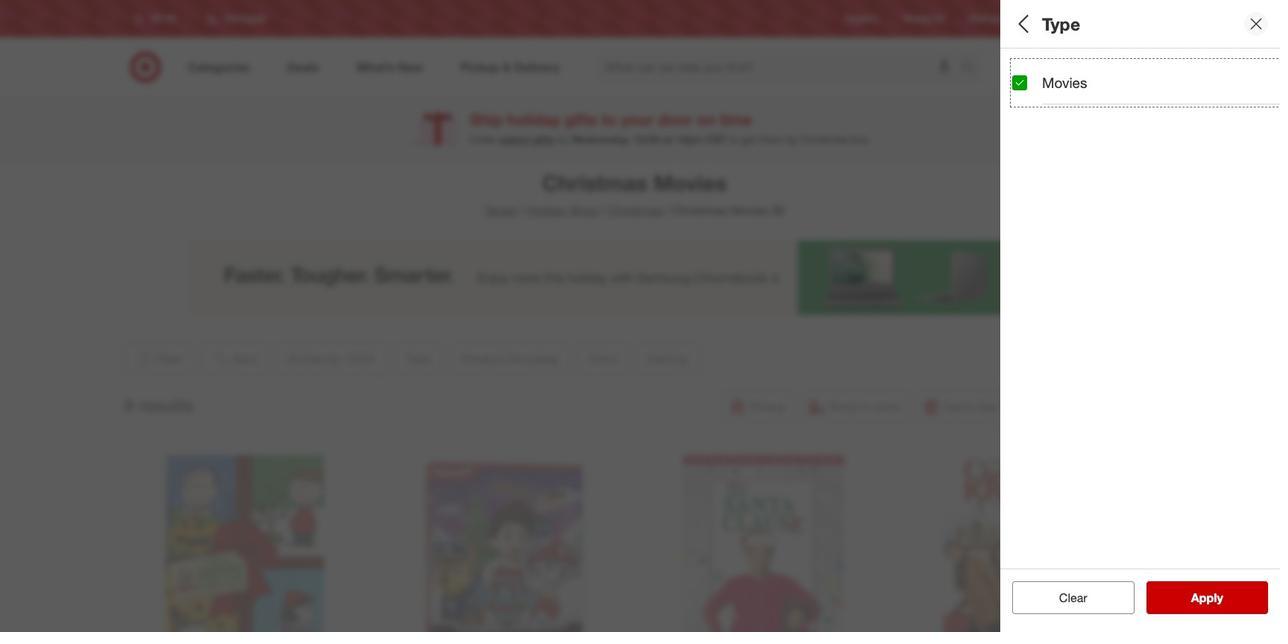 Task type: locate. For each thing, give the bounding box(es) containing it.
0 horizontal spatial target
[[484, 203, 517, 218]]

your
[[621, 110, 654, 129]]

1 vertical spatial movies
[[654, 169, 727, 196]]

2 vertical spatial movies
[[731, 203, 769, 218]]

results
[[139, 394, 194, 415], [1201, 590, 1239, 605]]

2 clear from the left
[[1059, 590, 1088, 605]]

holiday shop link
[[527, 203, 599, 218]]

ship
[[470, 110, 503, 129]]

holiday left shop on the top left of page
[[527, 203, 567, 218]]

all filters dialog
[[1001, 0, 1280, 632]]

0 vertical spatial holiday
[[1013, 78, 1048, 91]]

1 clear from the left
[[1052, 590, 1080, 605]]

clear
[[1052, 590, 1080, 605], [1059, 590, 1088, 605]]

select
[[500, 133, 529, 145]]

2 horizontal spatial /
[[666, 203, 670, 218]]

Include out of stock checkbox
[[1013, 324, 1028, 339]]

results right the see
[[1201, 590, 1239, 605]]

door
[[658, 110, 693, 129]]

0 horizontal spatial holiday
[[527, 203, 567, 218]]

movies
[[1042, 74, 1088, 91], [654, 169, 727, 196], [731, 203, 769, 218]]

/ right target link
[[520, 203, 524, 218]]

1 horizontal spatial by
[[786, 133, 798, 145]]

gifts up 'wednesday,'
[[565, 110, 598, 129]]

gifts
[[565, 110, 598, 129], [532, 133, 554, 145]]

arrives by 12/24 holiday shipping
[[1013, 59, 1121, 91]]

to
[[602, 110, 617, 129], [730, 133, 739, 145]]

/ right shop on the top left of page
[[602, 203, 606, 218]]

0 horizontal spatial results
[[139, 394, 194, 415]]

1 vertical spatial results
[[1201, 590, 1239, 605]]

9 results
[[124, 394, 194, 415]]

target
[[1029, 13, 1053, 24], [484, 203, 517, 218]]

1 vertical spatial holiday
[[527, 203, 567, 218]]

12pm
[[676, 133, 703, 145]]

see results
[[1176, 590, 1239, 605]]

0 horizontal spatial movies
[[654, 169, 727, 196]]

shop
[[570, 203, 599, 218]]

by down holiday
[[557, 133, 568, 145]]

0 vertical spatial results
[[139, 394, 194, 415]]

apply
[[1192, 590, 1224, 605]]

1 vertical spatial gifts
[[532, 133, 554, 145]]

/ right "christmas" link
[[666, 203, 670, 218]]

2 / from the left
[[602, 203, 606, 218]]

9
[[124, 394, 134, 415]]

holiday down arrives
[[1013, 78, 1048, 91]]

christmas
[[800, 133, 848, 145], [542, 169, 648, 196], [609, 203, 663, 218], [673, 203, 727, 218]]

to up 'wednesday,'
[[602, 110, 617, 129]]

christmas link
[[609, 203, 663, 218]]

by inside arrives by 12/24 holiday shipping
[[1064, 59, 1080, 76]]

by up shipping
[[1064, 59, 1080, 76]]

results inside button
[[1201, 590, 1239, 605]]

by
[[1064, 59, 1080, 76], [557, 133, 568, 145], [786, 133, 798, 145]]

0 horizontal spatial by
[[557, 133, 568, 145]]

results for 9 results
[[139, 394, 194, 415]]

1 horizontal spatial gifts
[[565, 110, 598, 129]]

2 horizontal spatial movies
[[1042, 74, 1088, 91]]

holiday inside christmas movies target / holiday shop / christmas / christmas movies (9)
[[527, 203, 567, 218]]

gifts down holiday
[[532, 133, 554, 145]]

0 vertical spatial to
[[602, 110, 617, 129]]

clear inside type dialog
[[1059, 590, 1088, 605]]

3 / from the left
[[666, 203, 670, 218]]

on
[[697, 110, 716, 129]]

2 horizontal spatial by
[[1064, 59, 1080, 76]]

1 horizontal spatial to
[[730, 133, 739, 145]]

/
[[520, 203, 524, 218], [602, 203, 606, 218], [666, 203, 670, 218]]

target circle
[[1029, 13, 1079, 24]]

order
[[470, 133, 497, 145]]

weekly ad link
[[903, 12, 945, 25]]

holiday inside arrives by 12/24 holiday shipping
[[1013, 78, 1048, 91]]

christmas right shop on the top left of page
[[609, 203, 663, 218]]

1 horizontal spatial holiday
[[1013, 78, 1048, 91]]

to left get
[[730, 133, 739, 145]]

movies down 12pm
[[654, 169, 727, 196]]

holiday
[[1013, 78, 1048, 91], [527, 203, 567, 218]]

weekly ad
[[903, 13, 945, 24]]

registry link
[[846, 12, 879, 25]]

0 horizontal spatial /
[[520, 203, 524, 218]]

movies inside type dialog
[[1042, 74, 1088, 91]]

0 horizontal spatial gifts
[[532, 133, 554, 145]]

christmas left eve.
[[800, 133, 848, 145]]

1 / from the left
[[520, 203, 524, 218]]

0 vertical spatial movies
[[1042, 74, 1088, 91]]

1 horizontal spatial /
[[602, 203, 606, 218]]

see results button
[[1147, 581, 1269, 614]]

by right them
[[786, 133, 798, 145]]

1 vertical spatial to
[[730, 133, 739, 145]]

1 vertical spatial target
[[484, 203, 517, 218]]

1 horizontal spatial results
[[1201, 590, 1239, 605]]

movies right movies checkbox
[[1042, 74, 1088, 91]]

clear inside all filters dialog
[[1052, 590, 1080, 605]]

clear all button
[[1013, 581, 1135, 614]]

1 horizontal spatial target
[[1029, 13, 1053, 24]]

results right 9
[[139, 394, 194, 415]]

0 vertical spatial gifts
[[565, 110, 598, 129]]

wednesday,
[[571, 133, 630, 145]]

movies left (9)
[[731, 203, 769, 218]]

at
[[663, 133, 673, 145]]



Task type: describe. For each thing, give the bounding box(es) containing it.
time
[[720, 110, 752, 129]]

redcard link
[[969, 12, 1005, 25]]

type dialog
[[1001, 0, 1280, 632]]

holiday
[[507, 110, 560, 129]]

redcard
[[969, 13, 1005, 24]]

christmas inside the ship holiday gifts to your door on time order select gifts by wednesday, 12/20 at 12pm cst to get them by christmas eve.
[[800, 133, 848, 145]]

clear for clear all
[[1052, 590, 1080, 605]]

see
[[1176, 590, 1197, 605]]

target link
[[484, 203, 517, 218]]

clear for clear
[[1059, 590, 1088, 605]]

0 horizontal spatial to
[[602, 110, 617, 129]]

shipping
[[1051, 78, 1092, 91]]

type
[[1042, 13, 1081, 34]]

1 horizontal spatial movies
[[731, 203, 769, 218]]

12/20
[[633, 133, 660, 145]]

weekly
[[903, 13, 932, 24]]

cst
[[706, 133, 727, 145]]

all filters
[[1013, 13, 1084, 34]]

circle
[[1056, 13, 1079, 24]]

1
[[1132, 53, 1136, 62]]

advertisement region
[[187, 240, 1082, 315]]

christmas up shop on the top left of page
[[542, 169, 648, 196]]

target inside christmas movies target / holiday shop / christmas / christmas movies (9)
[[484, 203, 517, 218]]

christmas right "christmas" link
[[673, 203, 727, 218]]

1 link
[[1109, 51, 1142, 84]]

target circle link
[[1029, 12, 1079, 25]]

arrives
[[1013, 59, 1060, 76]]

them
[[760, 133, 783, 145]]

(9)
[[772, 203, 785, 218]]

ship holiday gifts to your door on time order select gifts by wednesday, 12/20 at 12pm cst to get them by christmas eve.
[[470, 110, 870, 145]]

0 vertical spatial target
[[1029, 13, 1053, 24]]

search button
[[955, 51, 991, 87]]

What can we help you find? suggestions appear below search field
[[597, 51, 966, 84]]

Movies checkbox
[[1013, 75, 1028, 90]]

all
[[1013, 13, 1033, 34]]

clear all
[[1052, 590, 1095, 605]]

filters
[[1038, 13, 1084, 34]]

clear button
[[1013, 581, 1135, 614]]

apply button
[[1147, 581, 1269, 614]]

results for see results
[[1201, 590, 1239, 605]]

get
[[742, 133, 757, 145]]

search
[[955, 61, 991, 76]]

12/24
[[1084, 59, 1121, 76]]

registry
[[846, 13, 879, 24]]

eve.
[[851, 133, 870, 145]]

ad
[[934, 13, 945, 24]]

all
[[1084, 590, 1095, 605]]

christmas movies target / holiday shop / christmas / christmas movies (9)
[[484, 169, 785, 218]]



Task type: vqa. For each thing, say whether or not it's contained in the screenshot.
the left GIFTS
yes



